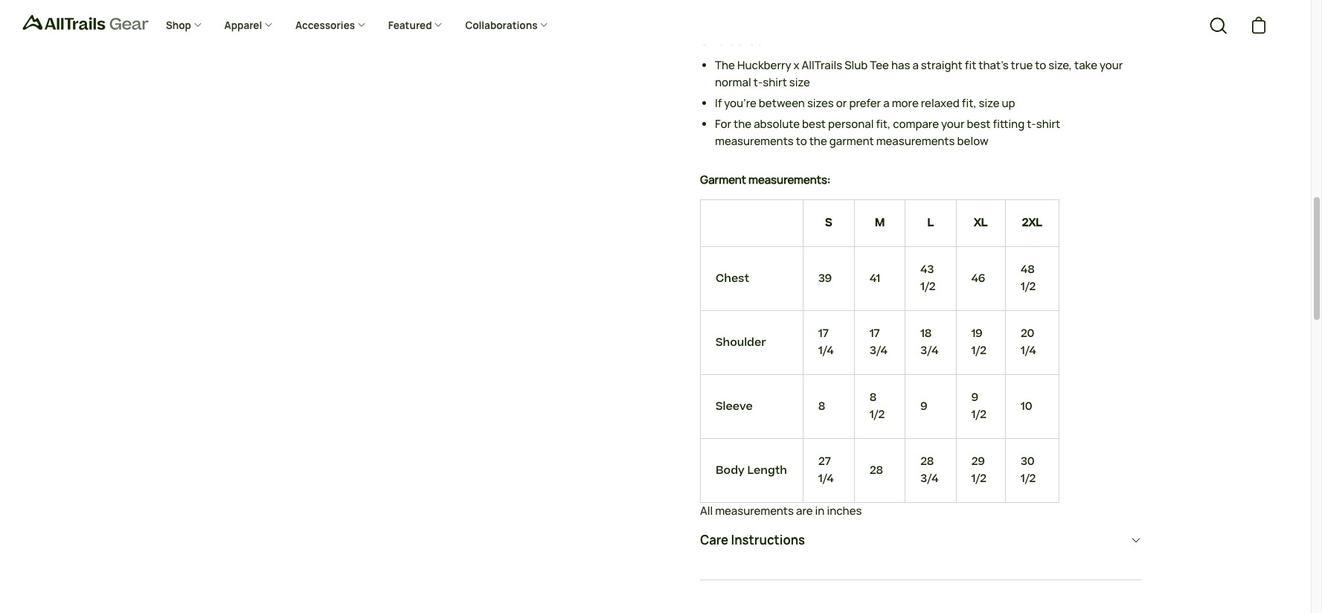Task type: locate. For each thing, give the bounding box(es) containing it.
a left the more
[[884, 96, 890, 111]]

1 horizontal spatial a
[[913, 58, 919, 73]]

1/2 up the 29
[[972, 407, 987, 423]]

0 horizontal spatial 9
[[921, 399, 928, 414]]

18 3/4
[[921, 326, 939, 358]]

toggle plus image inside apparel link
[[264, 20, 273, 29]]

0 vertical spatial t-
[[754, 75, 763, 89]]

more
[[892, 96, 919, 111]]

garment
[[700, 172, 747, 187]]

1 horizontal spatial best
[[967, 117, 991, 132]]

size left "up"
[[979, 96, 1000, 111]]

a
[[913, 58, 919, 73], [884, 96, 890, 111]]

0 horizontal spatial toggle plus image
[[193, 20, 202, 29]]

1 vertical spatial fit,
[[876, 117, 891, 132]]

1/4 left 17 3/4
[[819, 343, 834, 358]]

your
[[1100, 58, 1124, 73], [942, 117, 965, 132]]

to
[[1036, 58, 1047, 73], [796, 133, 807, 148]]

fit, right relaxed
[[962, 96, 977, 111]]

2 horizontal spatial toggle plus image
[[540, 20, 549, 29]]

toggle plus image
[[264, 20, 273, 29], [357, 20, 366, 29]]

a right has
[[913, 58, 919, 73]]

1/2 down 19
[[972, 343, 987, 358]]

0 vertical spatial the
[[734, 117, 752, 132]]

toggle plus image inside accessories link
[[357, 20, 366, 29]]

1 horizontal spatial the
[[810, 133, 828, 148]]

0 horizontal spatial fit,
[[876, 117, 891, 132]]

fitting
[[993, 117, 1025, 132]]

care instructions button
[[700, 523, 1141, 557]]

the left garment
[[810, 133, 828, 148]]

0 vertical spatial to
[[1036, 58, 1047, 73]]

1/4 down 20 at bottom
[[1021, 343, 1037, 358]]

you're
[[724, 96, 757, 111]]

43 1/2
[[921, 262, 936, 294]]

featured link
[[377, 8, 454, 44]]

1 horizontal spatial to
[[1036, 58, 1047, 73]]

9 inside 9 1/2
[[972, 390, 979, 406]]

toggle plus image for featured
[[434, 20, 443, 29]]

measurements
[[715, 133, 794, 148], [877, 133, 955, 148], [715, 504, 794, 519]]

9 left 10
[[972, 390, 979, 406]]

28
[[921, 454, 934, 470], [870, 463, 883, 478]]

1 horizontal spatial toggle plus image
[[434, 20, 443, 29]]

1/2 down 43
[[921, 279, 936, 294]]

1 horizontal spatial toggle plus image
[[357, 20, 366, 29]]

3/4 down "18"
[[921, 343, 939, 358]]

1 vertical spatial your
[[942, 117, 965, 132]]

apparel link
[[213, 8, 284, 44]]

up
[[1002, 96, 1016, 111]]

0 horizontal spatial the
[[734, 117, 752, 132]]

17 right 17 1/4
[[870, 326, 880, 342]]

1 horizontal spatial 28
[[921, 454, 934, 470]]

3/4 for 17
[[870, 343, 888, 358]]

9 for 9 1/2
[[972, 390, 979, 406]]

to down absolute
[[796, 133, 807, 148]]

best down sizes
[[802, 117, 826, 132]]

0 horizontal spatial t-
[[754, 75, 763, 89]]

shirt right the fitting on the right top
[[1037, 117, 1061, 132]]

1 horizontal spatial 8
[[870, 390, 877, 406]]

1 17 from the left
[[819, 326, 829, 342]]

9 right 8 1/2
[[921, 399, 928, 414]]

43
[[921, 262, 934, 278]]

garment measurements:
[[700, 172, 831, 187]]

8 for 8 1/2
[[870, 390, 877, 406]]

1 horizontal spatial t-
[[1027, 117, 1037, 132]]

1 horizontal spatial fit,
[[962, 96, 977, 111]]

the right the for at the top right of the page
[[734, 117, 752, 132]]

t- right the fitting on the right top
[[1027, 117, 1037, 132]]

28 right 27 1/4
[[870, 463, 883, 478]]

t- down huckberry
[[754, 75, 763, 89]]

measurements down absolute
[[715, 133, 794, 148]]

1/2 down the 29
[[972, 471, 987, 487]]

xl
[[974, 215, 988, 230]]

28 for 28
[[870, 463, 883, 478]]

1 vertical spatial t-
[[1027, 117, 1037, 132]]

your right take
[[1100, 58, 1124, 73]]

3/4 left 18 3/4
[[870, 343, 888, 358]]

1 horizontal spatial shirt
[[1037, 117, 1061, 132]]

fit, down prefer
[[876, 117, 891, 132]]

shirt
[[763, 75, 787, 89], [1037, 117, 1061, 132]]

17 down 39
[[819, 326, 829, 342]]

1 toggle plus image from the left
[[264, 20, 273, 29]]

0 horizontal spatial to
[[796, 133, 807, 148]]

body length
[[716, 463, 788, 478]]

1/4 down 27
[[819, 471, 834, 487]]

size down x
[[790, 75, 810, 89]]

10
[[1021, 399, 1033, 414]]

48 1/2
[[1021, 262, 1036, 294]]

1 vertical spatial a
[[884, 96, 890, 111]]

1/2 for 30
[[1021, 471, 1036, 487]]

8 down 17 3/4
[[870, 390, 877, 406]]

accessories
[[295, 19, 357, 32]]

17 inside 17 1/4
[[819, 326, 829, 342]]

0 horizontal spatial size
[[790, 75, 810, 89]]

toggle plus image inside 'shop' link
[[193, 20, 202, 29]]

compare
[[893, 117, 939, 132]]

0 horizontal spatial 17
[[819, 326, 829, 342]]

toggle plus image left accessories
[[264, 20, 273, 29]]

27 1/4
[[819, 454, 834, 487]]

1 horizontal spatial 17
[[870, 326, 880, 342]]

has
[[892, 58, 911, 73]]

0 horizontal spatial best
[[802, 117, 826, 132]]

2 toggle plus image from the left
[[357, 20, 366, 29]]

1/2
[[921, 279, 936, 294], [1021, 279, 1036, 294], [972, 343, 987, 358], [870, 407, 885, 423], [972, 407, 987, 423], [972, 471, 987, 487], [1021, 471, 1036, 487]]

measurements down compare at the top right
[[877, 133, 955, 148]]

9
[[972, 390, 979, 406], [921, 399, 928, 414]]

28 left the 29
[[921, 454, 934, 470]]

0 vertical spatial a
[[913, 58, 919, 73]]

0 horizontal spatial a
[[884, 96, 890, 111]]

1/2 down 17 3/4
[[870, 407, 885, 423]]

8 inside 8 1/2
[[870, 390, 877, 406]]

28 inside 28 3/4
[[921, 454, 934, 470]]

0 horizontal spatial toggle plus image
[[264, 20, 273, 29]]

toggle plus image inside featured link
[[434, 20, 443, 29]]

1 horizontal spatial size
[[979, 96, 1000, 111]]

48
[[1021, 262, 1035, 278]]

2 17 from the left
[[870, 326, 880, 342]]

28 for 28 3/4
[[921, 454, 934, 470]]

30
[[1021, 454, 1035, 470]]

1 vertical spatial to
[[796, 133, 807, 148]]

your down relaxed
[[942, 117, 965, 132]]

0 horizontal spatial 28
[[870, 463, 883, 478]]

size
[[790, 75, 810, 89], [979, 96, 1000, 111]]

8 left 8 1/2
[[819, 399, 826, 414]]

1/2 for 29
[[972, 471, 987, 487]]

toggle plus image left featured at the left of page
[[357, 20, 366, 29]]

1 toggle plus image from the left
[[193, 20, 202, 29]]

size,
[[1049, 58, 1073, 73]]

1/4
[[819, 343, 834, 358], [1021, 343, 1037, 358], [819, 471, 834, 487]]

1 vertical spatial the
[[810, 133, 828, 148]]

to right true
[[1036, 58, 1047, 73]]

best up below
[[967, 117, 991, 132]]

toggle plus image for shop
[[193, 20, 202, 29]]

collaborations
[[465, 19, 540, 32]]

20 1/4
[[1021, 326, 1037, 358]]

care instructions
[[700, 532, 805, 548]]

size guide button
[[700, 23, 1141, 57]]

17 inside 17 3/4
[[870, 326, 880, 342]]

1 vertical spatial size
[[979, 96, 1000, 111]]

2 toggle plus image from the left
[[434, 20, 443, 29]]

the
[[734, 117, 752, 132], [810, 133, 828, 148]]

3 toggle plus image from the left
[[540, 20, 549, 29]]

1/2 down 48
[[1021, 279, 1036, 294]]

8
[[870, 390, 877, 406], [819, 399, 826, 414]]

0 vertical spatial shirt
[[763, 75, 787, 89]]

1/2 down 30
[[1021, 471, 1036, 487]]

best
[[802, 117, 826, 132], [967, 117, 991, 132]]

17
[[819, 326, 829, 342], [870, 326, 880, 342]]

0 vertical spatial size
[[790, 75, 810, 89]]

tee
[[870, 58, 889, 73]]

3/4
[[870, 343, 888, 358], [921, 343, 939, 358], [921, 471, 939, 487]]

17 3/4
[[870, 326, 888, 358]]

sleeve
[[716, 399, 753, 414]]

toggle plus image
[[193, 20, 202, 29], [434, 20, 443, 29], [540, 20, 549, 29]]

0 vertical spatial your
[[1100, 58, 1124, 73]]

or
[[836, 96, 847, 111]]

fit,
[[962, 96, 977, 111], [876, 117, 891, 132]]

1 vertical spatial shirt
[[1037, 117, 1061, 132]]

shirt down huckberry
[[763, 75, 787, 89]]

length
[[748, 463, 788, 478]]

toggle plus image inside collaborations link
[[540, 20, 549, 29]]

below
[[958, 133, 989, 148]]

0 horizontal spatial 8
[[819, 399, 826, 414]]

1/4 for 27
[[819, 471, 834, 487]]

2xl
[[1023, 215, 1043, 230]]

3/4 left 29 1/2
[[921, 471, 939, 487]]

1 horizontal spatial 9
[[972, 390, 979, 406]]

39
[[819, 270, 832, 286]]



Task type: vqa. For each thing, say whether or not it's contained in the screenshot.


Task type: describe. For each thing, give the bounding box(es) containing it.
body
[[716, 463, 745, 478]]

measurements up care instructions
[[715, 504, 794, 519]]

l
[[928, 215, 934, 230]]

2 best from the left
[[967, 117, 991, 132]]

prefer
[[850, 96, 881, 111]]

1 horizontal spatial your
[[1100, 58, 1124, 73]]

garment
[[830, 133, 874, 148]]

alltrails
[[802, 58, 843, 73]]

1/2 for 43
[[921, 279, 936, 294]]

featured
[[388, 19, 434, 32]]

size guide
[[700, 32, 764, 48]]

care
[[700, 532, 729, 548]]

size
[[700, 32, 725, 48]]

inches
[[827, 504, 862, 519]]

between
[[759, 96, 805, 111]]

17 for 17 3/4
[[870, 326, 880, 342]]

take
[[1075, 58, 1098, 73]]

17 1/4
[[819, 326, 834, 358]]

0 vertical spatial fit,
[[962, 96, 977, 111]]

17 for 17 1/4
[[819, 326, 829, 342]]

that's
[[979, 58, 1009, 73]]

0 horizontal spatial your
[[942, 117, 965, 132]]

toggle plus image for apparel
[[264, 20, 273, 29]]

8 1/2
[[870, 390, 885, 423]]

all
[[700, 504, 713, 519]]

huckberry
[[738, 58, 792, 73]]

9 for 9
[[921, 399, 928, 414]]

are
[[796, 504, 813, 519]]

guide
[[728, 32, 764, 48]]

shoulder
[[716, 334, 767, 350]]

1/2 for 8
[[870, 407, 885, 423]]

s
[[826, 215, 833, 230]]

straight
[[921, 58, 963, 73]]

0 horizontal spatial shirt
[[763, 75, 787, 89]]

for
[[715, 117, 732, 132]]

personal
[[828, 117, 874, 132]]

fit
[[965, 58, 977, 73]]

apparel
[[224, 19, 264, 32]]

collaborations link
[[454, 8, 560, 44]]

slub
[[845, 58, 868, 73]]

accessories link
[[284, 8, 377, 44]]

sizes
[[808, 96, 834, 111]]

shop link
[[155, 8, 213, 44]]

1 best from the left
[[802, 117, 826, 132]]

m
[[875, 215, 885, 230]]

toggle plus image for collaborations
[[540, 20, 549, 29]]

1/4 for 17
[[819, 343, 834, 358]]

29
[[972, 454, 985, 470]]

measurements:
[[749, 172, 831, 187]]

1/2 for 9
[[972, 407, 987, 423]]

1/4 for 20
[[1021, 343, 1037, 358]]

chest
[[716, 270, 750, 286]]

all measurements are in inches
[[700, 504, 862, 519]]

30 1/2
[[1021, 454, 1036, 487]]

1/2 for 48
[[1021, 279, 1036, 294]]

3/4 for 28
[[921, 471, 939, 487]]

19 1/2
[[972, 326, 987, 358]]

the huckberry x alltrails slub tee has a straight fit that's true to size, take your normal t-shirt size if you're between sizes or prefer a more relaxed fit, size up for the absolute best personal fit, compare your best fitting t-shirt measurements to the garment measurements below
[[715, 58, 1124, 148]]

46
[[972, 270, 986, 286]]

in
[[816, 504, 825, 519]]

if
[[715, 96, 722, 111]]

1/2 for 19
[[972, 343, 987, 358]]

the
[[715, 58, 735, 73]]

3/4 for 18
[[921, 343, 939, 358]]

shop
[[166, 19, 193, 32]]

27
[[819, 454, 831, 470]]

normal
[[715, 75, 752, 89]]

20
[[1021, 326, 1035, 342]]

toggle plus image for accessories
[[357, 20, 366, 29]]

x
[[794, 58, 800, 73]]

relaxed
[[921, 96, 960, 111]]

8 for 8
[[819, 399, 826, 414]]

true
[[1011, 58, 1033, 73]]

29 1/2
[[972, 454, 987, 487]]

28 3/4
[[921, 454, 939, 487]]

absolute
[[754, 117, 800, 132]]

9 1/2
[[972, 390, 987, 423]]

41
[[870, 270, 881, 286]]

19
[[972, 326, 983, 342]]

18
[[921, 326, 932, 342]]

instructions
[[731, 532, 805, 548]]



